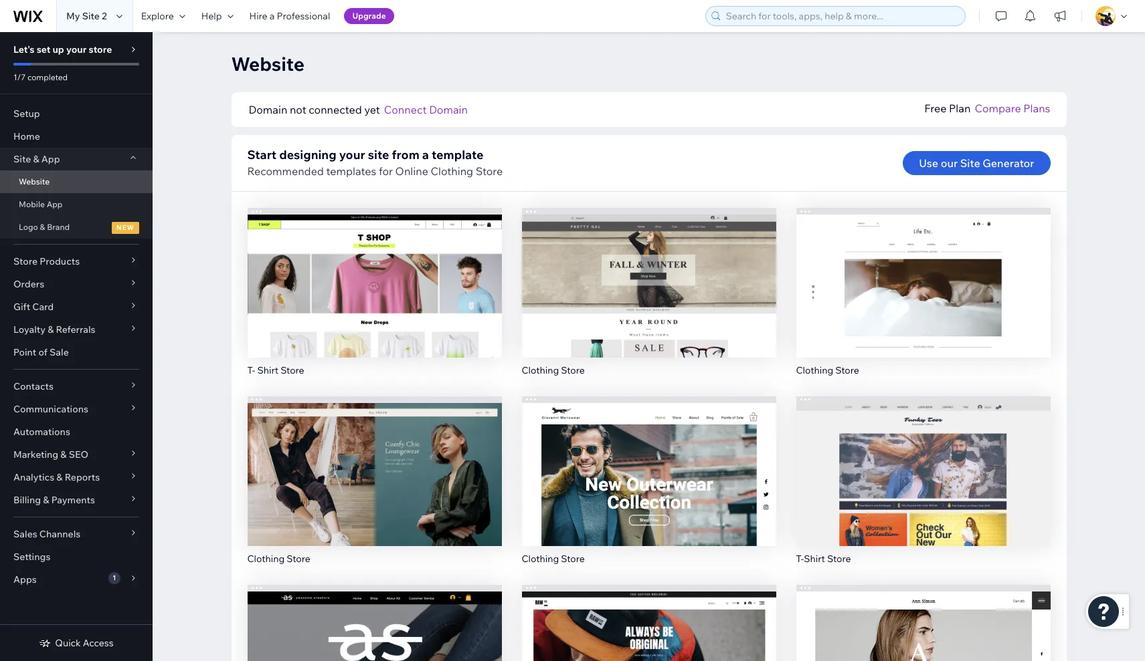 Task type: vqa. For each thing, say whether or not it's contained in the screenshot.
bottommost shirt
yes



Task type: locate. For each thing, give the bounding box(es) containing it.
1/7
[[13, 72, 26, 82]]

1 horizontal spatial domain
[[429, 103, 468, 116]]

& left seo
[[60, 449, 67, 461]]

sales channels
[[13, 529, 81, 541]]

0 vertical spatial a
[[270, 10, 275, 22]]

&
[[33, 153, 39, 165], [40, 222, 45, 232], [48, 324, 54, 336], [60, 449, 67, 461], [56, 472, 63, 484], [43, 495, 49, 507]]

& for analytics
[[56, 472, 63, 484]]

view button
[[346, 288, 403, 313], [620, 288, 677, 313], [895, 288, 952, 313], [346, 477, 403, 501], [620, 477, 677, 501], [895, 477, 952, 501]]

& right logo
[[40, 222, 45, 232]]

help
[[201, 10, 222, 22]]

site inside "dropdown button"
[[13, 153, 31, 165]]

1 horizontal spatial t-
[[796, 553, 804, 565]]

connected
[[309, 103, 362, 116]]

from
[[392, 147, 420, 163]]

plan
[[949, 102, 971, 115]]

1 vertical spatial a
[[422, 147, 429, 163]]

your inside start designing your site from a template recommended templates for online clothing store
[[339, 147, 365, 163]]

orders
[[13, 278, 44, 290]]

sales
[[13, 529, 37, 541]]

analytics & reports button
[[0, 467, 153, 489]]

marketing & seo button
[[0, 444, 153, 467]]

a
[[270, 10, 275, 22], [422, 147, 429, 163]]

0 vertical spatial website
[[231, 52, 305, 76]]

t- for t- shirt store
[[247, 365, 255, 377]]

0 vertical spatial your
[[66, 44, 87, 56]]

use our site generator
[[919, 157, 1034, 170]]

app right mobile
[[47, 199, 63, 210]]

& down home
[[33, 153, 39, 165]]

a inside start designing your site from a template recommended templates for online clothing store
[[422, 147, 429, 163]]

1/7 completed
[[13, 72, 68, 82]]

0 horizontal spatial your
[[66, 44, 87, 56]]

communications
[[13, 404, 88, 416]]

site left 2
[[82, 10, 100, 22]]

edit button
[[346, 260, 403, 284], [621, 260, 677, 284], [895, 260, 951, 284], [346, 449, 403, 473], [621, 449, 677, 473], [895, 449, 951, 473], [346, 637, 403, 662], [621, 637, 677, 662], [895, 637, 951, 662]]

not
[[290, 103, 306, 116]]

domain left not
[[249, 103, 287, 116]]

shirt for t- shirt store
[[257, 365, 278, 377]]

our
[[941, 157, 958, 170]]

apps
[[13, 574, 37, 586]]

0 vertical spatial app
[[41, 153, 60, 165]]

contacts button
[[0, 376, 153, 398]]

your
[[66, 44, 87, 56], [339, 147, 365, 163]]

brand
[[47, 222, 70, 232]]

0 horizontal spatial site
[[13, 153, 31, 165]]

0 horizontal spatial domain
[[249, 103, 287, 116]]

start
[[247, 147, 277, 163]]

reports
[[65, 472, 100, 484]]

quick
[[55, 638, 81, 650]]

my
[[66, 10, 80, 22]]

& right loyalty
[[48, 324, 54, 336]]

shirt for t-shirt store
[[804, 553, 825, 565]]

seo
[[69, 449, 88, 461]]

site right our
[[960, 157, 980, 170]]

logo
[[19, 222, 38, 232]]

edit
[[364, 266, 385, 279], [639, 266, 659, 279], [913, 266, 933, 279], [364, 454, 385, 468], [639, 454, 659, 468], [913, 454, 933, 468], [364, 643, 385, 656], [639, 643, 659, 656], [913, 643, 933, 656]]

billing
[[13, 495, 41, 507]]

gift card
[[13, 301, 54, 313]]

1 horizontal spatial website
[[231, 52, 305, 76]]

your right up
[[66, 44, 87, 56]]

website down 'hire'
[[231, 52, 305, 76]]

clothing
[[431, 165, 473, 178], [522, 365, 559, 377], [796, 365, 833, 377], [247, 553, 285, 565], [522, 553, 559, 565]]

t-
[[247, 365, 255, 377], [796, 553, 804, 565]]

& for billing
[[43, 495, 49, 507]]

loyalty & referrals button
[[0, 319, 153, 341]]

1 vertical spatial your
[[339, 147, 365, 163]]

1 vertical spatial shirt
[[804, 553, 825, 565]]

shirt
[[257, 365, 278, 377], [804, 553, 825, 565]]

online
[[395, 165, 428, 178]]

website link
[[0, 171, 153, 193]]

loyalty & referrals
[[13, 324, 95, 336]]

clothing inside start designing your site from a template recommended templates for online clothing store
[[431, 165, 473, 178]]

your up templates
[[339, 147, 365, 163]]

for
[[379, 165, 393, 178]]

settings link
[[0, 546, 153, 569]]

site
[[82, 10, 100, 22], [13, 153, 31, 165], [960, 157, 980, 170]]

1 horizontal spatial shirt
[[804, 553, 825, 565]]

0 horizontal spatial a
[[270, 10, 275, 22]]

access
[[83, 638, 114, 650]]

website down site & app
[[19, 177, 50, 187]]

let's set up your store
[[13, 44, 112, 56]]

1 vertical spatial t-
[[796, 553, 804, 565]]

0 vertical spatial t-
[[247, 365, 255, 377]]

1 horizontal spatial a
[[422, 147, 429, 163]]

card
[[32, 301, 54, 313]]

t- shirt store
[[247, 365, 304, 377]]

communications button
[[0, 398, 153, 421]]

a right from
[[422, 147, 429, 163]]

1 horizontal spatial your
[[339, 147, 365, 163]]

sidebar element
[[0, 32, 153, 662]]

0 horizontal spatial website
[[19, 177, 50, 187]]

0 horizontal spatial shirt
[[257, 365, 278, 377]]

domain not connected yet connect domain
[[249, 103, 468, 116]]

& inside dropdown button
[[56, 472, 63, 484]]

store
[[476, 165, 503, 178], [13, 256, 38, 268], [281, 365, 304, 377], [561, 365, 585, 377], [836, 365, 859, 377], [287, 553, 310, 565], [561, 553, 585, 565], [827, 553, 851, 565]]

app inside "dropdown button"
[[41, 153, 60, 165]]

use
[[919, 157, 939, 170]]

templates
[[326, 165, 376, 178]]

of
[[38, 347, 47, 359]]

start designing your site from a template recommended templates for online clothing store
[[247, 147, 503, 178]]

0 horizontal spatial t-
[[247, 365, 255, 377]]

clothing store
[[522, 365, 585, 377], [796, 365, 859, 377], [247, 553, 310, 565], [522, 553, 585, 565]]

settings
[[13, 552, 50, 564]]

0 vertical spatial shirt
[[257, 365, 278, 377]]

site down home
[[13, 153, 31, 165]]

quick access
[[55, 638, 114, 650]]

designing
[[279, 147, 336, 163]]

use our site generator button
[[903, 151, 1051, 175]]

sale
[[50, 347, 69, 359]]

a right 'hire'
[[270, 10, 275, 22]]

site inside button
[[960, 157, 980, 170]]

site & app button
[[0, 148, 153, 171]]

& right billing
[[43, 495, 49, 507]]

upgrade
[[352, 11, 386, 21]]

website
[[231, 52, 305, 76], [19, 177, 50, 187]]

connect domain button
[[384, 102, 468, 118]]

free
[[924, 102, 947, 115]]

app up website link
[[41, 153, 60, 165]]

& inside dropdown button
[[43, 495, 49, 507]]

1 vertical spatial website
[[19, 177, 50, 187]]

site
[[368, 147, 389, 163]]

mobile app link
[[0, 193, 153, 216]]

& inside "dropdown button"
[[33, 153, 39, 165]]

compare plans button
[[975, 100, 1051, 116]]

& left reports
[[56, 472, 63, 484]]

Search for tools, apps, help & more... field
[[722, 7, 961, 25]]

domain right connect
[[429, 103, 468, 116]]

2 horizontal spatial site
[[960, 157, 980, 170]]

your inside sidebar element
[[66, 44, 87, 56]]



Task type: describe. For each thing, give the bounding box(es) containing it.
professional
[[277, 10, 330, 22]]

compare
[[975, 102, 1021, 115]]

gift
[[13, 301, 30, 313]]

hire a professional
[[249, 10, 330, 22]]

analytics & reports
[[13, 472, 100, 484]]

recommended
[[247, 165, 324, 178]]

site & app
[[13, 153, 60, 165]]

set
[[37, 44, 50, 56]]

& for logo
[[40, 222, 45, 232]]

channels
[[39, 529, 81, 541]]

home
[[13, 131, 40, 143]]

products
[[40, 256, 80, 268]]

1 domain from the left
[[249, 103, 287, 116]]

yet
[[364, 103, 380, 116]]

my site 2
[[66, 10, 107, 22]]

1
[[113, 574, 116, 583]]

mobile app
[[19, 199, 63, 210]]

generator
[[983, 157, 1034, 170]]

store products button
[[0, 250, 153, 273]]

logo & brand
[[19, 222, 70, 232]]

payments
[[51, 495, 95, 507]]

point
[[13, 347, 36, 359]]

2 domain from the left
[[429, 103, 468, 116]]

home link
[[0, 125, 153, 148]]

& for marketing
[[60, 449, 67, 461]]

referrals
[[56, 324, 95, 336]]

mobile
[[19, 199, 45, 210]]

orders button
[[0, 273, 153, 296]]

connect
[[384, 103, 427, 116]]

store inside dropdown button
[[13, 256, 38, 268]]

& for loyalty
[[48, 324, 54, 336]]

1 vertical spatial app
[[47, 199, 63, 210]]

marketing
[[13, 449, 58, 461]]

store inside start designing your site from a template recommended templates for online clothing store
[[476, 165, 503, 178]]

store products
[[13, 256, 80, 268]]

billing & payments
[[13, 495, 95, 507]]

template
[[432, 147, 484, 163]]

contacts
[[13, 381, 54, 393]]

gift card button
[[0, 296, 153, 319]]

store
[[89, 44, 112, 56]]

setup link
[[0, 102, 153, 125]]

marketing & seo
[[13, 449, 88, 461]]

loyalty
[[13, 324, 46, 336]]

1 horizontal spatial site
[[82, 10, 100, 22]]

billing & payments button
[[0, 489, 153, 512]]

t- for t-shirt store
[[796, 553, 804, 565]]

website inside website link
[[19, 177, 50, 187]]

new
[[116, 224, 135, 232]]

plans
[[1024, 102, 1051, 115]]

explore
[[141, 10, 174, 22]]

hire
[[249, 10, 268, 22]]

sales channels button
[[0, 523, 153, 546]]

automations link
[[0, 421, 153, 444]]

& for site
[[33, 153, 39, 165]]

setup
[[13, 108, 40, 120]]

free plan compare plans
[[924, 102, 1051, 115]]

automations
[[13, 426, 70, 438]]

quick access button
[[39, 638, 114, 650]]

help button
[[193, 0, 241, 32]]

upgrade button
[[344, 8, 394, 24]]

2
[[102, 10, 107, 22]]

let's
[[13, 44, 35, 56]]

t-shirt store
[[796, 553, 851, 565]]

point of sale link
[[0, 341, 153, 364]]

hire a professional link
[[241, 0, 338, 32]]

point of sale
[[13, 347, 69, 359]]



